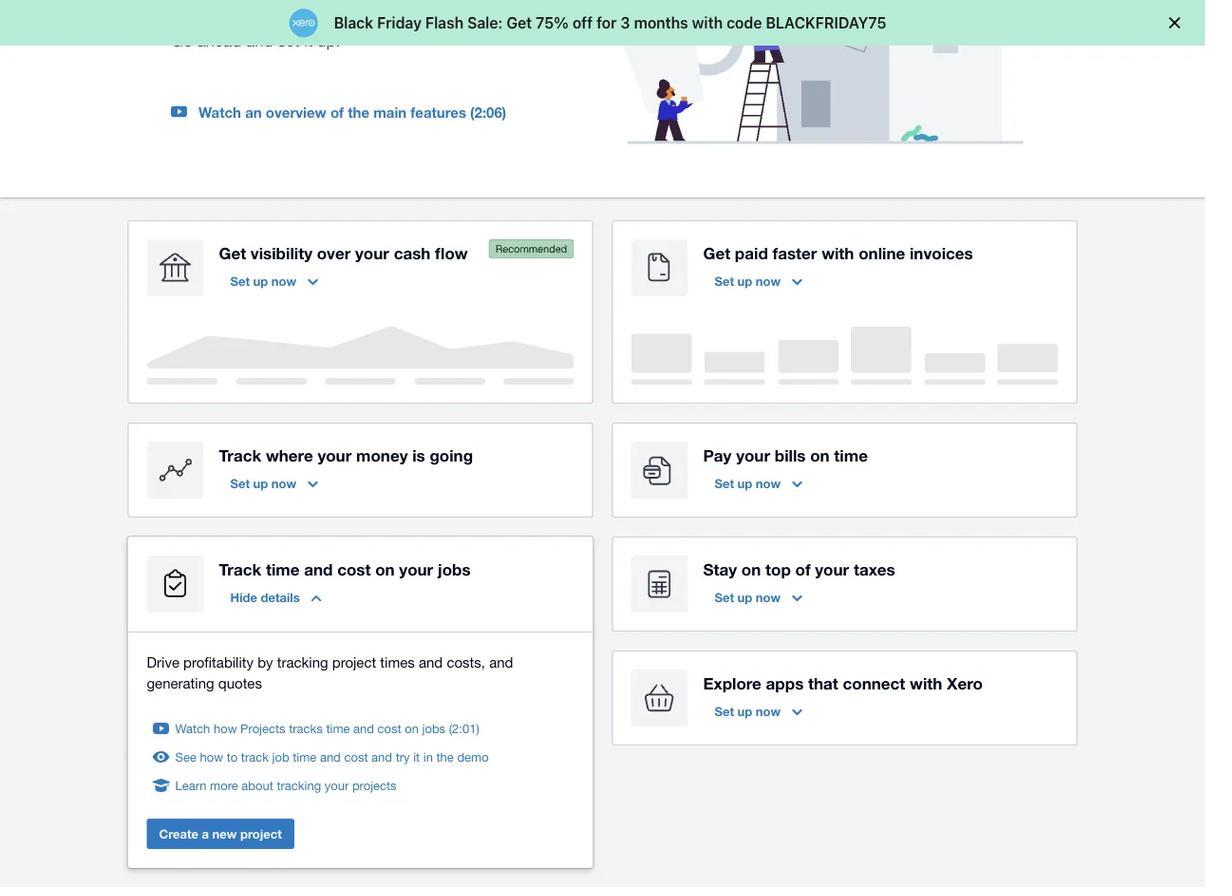 Task type: vqa. For each thing, say whether or not it's contained in the screenshot.
the bottommost Manage menu toggle image
no



Task type: describe. For each thing, give the bounding box(es) containing it.
profitability
[[183, 654, 254, 670]]

add-ons icon image
[[631, 670, 688, 727]]

apps
[[766, 674, 804, 693]]

set up now for track where your money is going
[[230, 476, 297, 491]]

hide
[[230, 590, 257, 605]]

details
[[261, 590, 300, 605]]

watch how projects tracks time and cost on jobs (2:01) link
[[175, 719, 480, 738]]

demo
[[457, 750, 489, 765]]

quotes
[[218, 675, 262, 691]]

the inside see how to track job time and cost and try it in the demo link
[[437, 750, 454, 765]]

main
[[374, 104, 407, 121]]

watch an overview of the main features (2:06) button
[[199, 104, 507, 121]]

go
[[171, 31, 193, 50]]

hide details
[[230, 590, 300, 605]]

recommended icon image
[[489, 240, 574, 259]]

and up see how to track job time and cost and try it in the demo
[[354, 721, 374, 736]]

your inside learn more about tracking your projects link
[[325, 778, 349, 793]]

taxes
[[854, 560, 896, 579]]

cartoon office workers image
[[610, 0, 1049, 144]]

about
[[242, 778, 273, 793]]

explore apps that connect with xero
[[704, 674, 983, 693]]

get for get paid faster with online invoices
[[704, 243, 731, 262]]

set for stay on top of your taxes
[[715, 590, 734, 605]]

now for stay on top of your taxes
[[756, 590, 781, 605]]

create a new project
[[159, 827, 282, 841]]

set for explore apps that connect with xero
[[715, 704, 734, 719]]

connect
[[843, 674, 906, 693]]

track for track where your money is going
[[219, 446, 261, 465]]

set up now for pay your bills on time
[[715, 476, 781, 491]]

xero
[[947, 674, 983, 693]]

watch how projects tracks time and cost on jobs (2:01)
[[175, 721, 480, 736]]

set right banking icon
[[230, 274, 250, 288]]

your left the taxes
[[816, 560, 850, 579]]

up for get paid faster with online invoices
[[738, 274, 753, 288]]

invoices preview bar graph image
[[631, 327, 1059, 385]]

see
[[175, 750, 197, 765]]

try
[[396, 750, 410, 765]]

bills icon image
[[631, 442, 688, 499]]

going
[[430, 446, 473, 465]]

set up now button for track where your money is going
[[219, 469, 330, 499]]

tracking for your
[[277, 778, 321, 793]]

and left the "try"
[[372, 750, 392, 765]]

0 horizontal spatial with
[[822, 243, 855, 262]]

on up times on the bottom left of the page
[[375, 560, 395, 579]]

track for track time and cost on your jobs
[[219, 560, 261, 579]]

set up now button for get paid faster with online invoices
[[704, 266, 814, 297]]

up.
[[317, 31, 340, 50]]

stay
[[704, 560, 737, 579]]

up for explore apps that connect with xero
[[738, 704, 753, 719]]

and down watch how projects tracks time and cost on jobs (2:01) link
[[320, 750, 341, 765]]

jobs inside watch how projects tracks time and cost on jobs (2:01) link
[[422, 721, 446, 736]]

learn more about tracking your projects link
[[175, 776, 397, 795]]

paid
[[735, 243, 768, 262]]

1 horizontal spatial it
[[413, 750, 420, 765]]

tracking for project
[[277, 654, 328, 670]]

visibility
[[251, 243, 313, 262]]

more
[[210, 778, 238, 793]]

cash
[[394, 243, 431, 262]]

flow
[[435, 243, 468, 262]]

in
[[424, 750, 433, 765]]

set for get paid faster with online invoices
[[715, 274, 734, 288]]

drive profitability by tracking project times and costs, and generating quotes
[[147, 654, 513, 691]]

time right bills
[[835, 446, 868, 465]]

projects
[[352, 778, 397, 793]]

now for explore apps that connect with xero
[[756, 704, 781, 719]]

is
[[413, 446, 425, 465]]

now down the visibility
[[272, 274, 297, 288]]

now for track where your money is going
[[272, 476, 297, 491]]

time up details
[[266, 560, 300, 579]]

0 vertical spatial the
[[348, 104, 370, 121]]

learn more about tracking your projects
[[175, 778, 397, 793]]

get for get visibility over your cash flow
[[219, 243, 246, 262]]



Task type: locate. For each thing, give the bounding box(es) containing it.
invoices
[[910, 243, 974, 262]]

set up now button down the visibility
[[219, 266, 330, 297]]

online
[[859, 243, 906, 262]]

get left the visibility
[[219, 243, 246, 262]]

1 horizontal spatial the
[[437, 750, 454, 765]]

0 vertical spatial cost
[[337, 560, 371, 579]]

2 tracking from the top
[[277, 778, 321, 793]]

2 get from the left
[[704, 243, 731, 262]]

set right 'track money icon' on the left of the page
[[230, 476, 250, 491]]

on right bills
[[811, 446, 830, 465]]

set up now button down explore
[[704, 697, 814, 727]]

jobs up costs, on the left bottom
[[438, 560, 471, 579]]

set up now
[[230, 274, 297, 288], [715, 274, 781, 288], [230, 476, 297, 491], [715, 476, 781, 491], [715, 590, 781, 605], [715, 704, 781, 719]]

set up now for stay on top of your taxes
[[715, 590, 781, 605]]

1 tracking from the top
[[277, 654, 328, 670]]

your right where on the left bottom of page
[[318, 446, 352, 465]]

up for stay on top of your taxes
[[738, 590, 753, 605]]

it right set
[[304, 31, 313, 50]]

tracking inside drive profitability by tracking project times and costs, and generating quotes
[[277, 654, 328, 670]]

time right "job" at the bottom of the page
[[293, 750, 317, 765]]

the right in
[[437, 750, 454, 765]]

1 vertical spatial track
[[219, 560, 261, 579]]

0 horizontal spatial the
[[348, 104, 370, 121]]

1 horizontal spatial with
[[910, 674, 943, 693]]

1 horizontal spatial of
[[796, 560, 811, 579]]

set up now down where on the left bottom of page
[[230, 476, 297, 491]]

1 vertical spatial watch
[[175, 721, 210, 736]]

0 vertical spatial track
[[219, 446, 261, 465]]

set for pay your bills on time
[[715, 476, 734, 491]]

1 vertical spatial cost
[[378, 721, 402, 736]]

to
[[227, 750, 238, 765]]

with
[[822, 243, 855, 262], [910, 674, 943, 693]]

your down see how to track job time and cost and try it in the demo link
[[325, 778, 349, 793]]

banking preview line graph image
[[147, 327, 574, 385]]

now for pay your bills on time
[[756, 476, 781, 491]]

your
[[355, 243, 389, 262], [318, 446, 352, 465], [737, 446, 771, 465], [399, 560, 433, 579], [816, 560, 850, 579], [325, 778, 349, 793]]

see how to track job time and cost and try it in the demo link
[[175, 748, 489, 767]]

money
[[356, 446, 408, 465]]

bills
[[775, 446, 806, 465]]

with right faster
[[822, 243, 855, 262]]

set up now button for pay your bills on time
[[704, 469, 814, 499]]

top
[[766, 560, 791, 579]]

generating
[[147, 675, 214, 691]]

features
[[411, 104, 466, 121]]

pay
[[704, 446, 732, 465]]

project
[[332, 654, 376, 670], [240, 827, 282, 841]]

up down pay your bills on time
[[738, 476, 753, 491]]

jobs up in
[[422, 721, 446, 736]]

explore
[[704, 674, 762, 693]]

costs,
[[447, 654, 486, 670]]

how for watch
[[214, 721, 237, 736]]

your right over
[[355, 243, 389, 262]]

your right pay
[[737, 446, 771, 465]]

by
[[258, 654, 273, 670]]

track left where on the left bottom of page
[[219, 446, 261, 465]]

where
[[266, 446, 313, 465]]

pay your bills on time
[[704, 446, 868, 465]]

set up now button for stay on top of your taxes
[[704, 583, 814, 613]]

set up now button down paid
[[704, 266, 814, 297]]

on
[[811, 446, 830, 465], [375, 560, 395, 579], [742, 560, 761, 579], [405, 721, 419, 736]]

track
[[241, 750, 269, 765]]

set
[[230, 274, 250, 288], [715, 274, 734, 288], [230, 476, 250, 491], [715, 476, 734, 491], [715, 590, 734, 605], [715, 704, 734, 719]]

ahead
[[197, 31, 242, 50]]

go ahead and set it up.
[[171, 31, 340, 50]]

0 vertical spatial jobs
[[438, 560, 471, 579]]

now down paid
[[756, 274, 781, 288]]

set for track where your money is going
[[230, 476, 250, 491]]

track where your money is going
[[219, 446, 473, 465]]

1 vertical spatial how
[[200, 750, 223, 765]]

track
[[219, 446, 261, 465], [219, 560, 261, 579]]

projects
[[240, 721, 286, 736]]

project inside button
[[240, 827, 282, 841]]

1 horizontal spatial project
[[332, 654, 376, 670]]

times
[[380, 654, 415, 670]]

of right top
[[796, 560, 811, 579]]

overview
[[266, 104, 327, 121]]

tracking right by
[[277, 654, 328, 670]]

get
[[219, 243, 246, 262], [704, 243, 731, 262]]

track up hide
[[219, 560, 261, 579]]

1 vertical spatial jobs
[[422, 721, 446, 736]]

banking icon image
[[147, 240, 204, 297]]

watch up see
[[175, 721, 210, 736]]

new
[[212, 827, 237, 841]]

cost
[[337, 560, 371, 579], [378, 721, 402, 736], [344, 750, 368, 765]]

it left in
[[413, 750, 420, 765]]

of for the
[[331, 104, 344, 121]]

0 vertical spatial it
[[304, 31, 313, 50]]

now down pay your bills on time
[[756, 476, 781, 491]]

a
[[202, 827, 209, 841]]

(2:01)
[[449, 721, 480, 736]]

and left set
[[246, 31, 273, 50]]

how left to
[[200, 750, 223, 765]]

jobs
[[438, 560, 471, 579], [422, 721, 446, 736]]

up down stay on top of your taxes
[[738, 590, 753, 605]]

how for see
[[200, 750, 223, 765]]

that
[[809, 674, 839, 693]]

1 vertical spatial project
[[240, 827, 282, 841]]

up
[[253, 274, 268, 288], [738, 274, 753, 288], [253, 476, 268, 491], [738, 476, 753, 491], [738, 590, 753, 605], [738, 704, 753, 719]]

project left times on the bottom left of the page
[[332, 654, 376, 670]]

0 horizontal spatial it
[[304, 31, 313, 50]]

time
[[835, 446, 868, 465], [266, 560, 300, 579], [326, 721, 350, 736], [293, 750, 317, 765]]

your up times on the bottom left of the page
[[399, 560, 433, 579]]

track time and cost on your jobs
[[219, 560, 471, 579]]

up down the visibility
[[253, 274, 268, 288]]

get paid faster with online invoices
[[704, 243, 974, 262]]

job
[[272, 750, 289, 765]]

track money icon image
[[147, 442, 204, 499]]

0 vertical spatial watch
[[199, 104, 241, 121]]

2 track from the top
[[219, 560, 261, 579]]

set up now down explore
[[715, 704, 781, 719]]

0 horizontal spatial project
[[240, 827, 282, 841]]

it
[[304, 31, 313, 50], [413, 750, 420, 765]]

see how to track job time and cost and try it in the demo
[[175, 750, 489, 765]]

of right 'overview'
[[331, 104, 344, 121]]

faster
[[773, 243, 818, 262]]

tracking
[[277, 654, 328, 670], [277, 778, 321, 793]]

0 vertical spatial with
[[822, 243, 855, 262]]

create
[[159, 827, 199, 841]]

and
[[246, 31, 273, 50], [304, 560, 333, 579], [419, 654, 443, 670], [489, 654, 513, 670], [354, 721, 374, 736], [320, 750, 341, 765], [372, 750, 392, 765]]

set up now down the visibility
[[230, 274, 297, 288]]

now
[[272, 274, 297, 288], [756, 274, 781, 288], [272, 476, 297, 491], [756, 476, 781, 491], [756, 590, 781, 605], [756, 704, 781, 719]]

1 track from the top
[[219, 446, 261, 465]]

and right costs, on the left bottom
[[489, 654, 513, 670]]

watch left an
[[199, 104, 241, 121]]

up for pay your bills on time
[[738, 476, 753, 491]]

up down explore
[[738, 704, 753, 719]]

up down where on the left bottom of page
[[253, 476, 268, 491]]

project inside drive profitability by tracking project times and costs, and generating quotes
[[332, 654, 376, 670]]

how up to
[[214, 721, 237, 736]]

stay on top of your taxes
[[704, 560, 896, 579]]

set down stay
[[715, 590, 734, 605]]

and right times on the bottom left of the page
[[419, 654, 443, 670]]

0 vertical spatial project
[[332, 654, 376, 670]]

set up now down pay
[[715, 476, 781, 491]]

1 vertical spatial the
[[437, 750, 454, 765]]

1 vertical spatial with
[[910, 674, 943, 693]]

get left paid
[[704, 243, 731, 262]]

set down explore
[[715, 704, 734, 719]]

1 horizontal spatial get
[[704, 243, 731, 262]]

taxes icon image
[[631, 556, 688, 613]]

watch an overview of the main features (2:06)
[[199, 104, 507, 121]]

the
[[348, 104, 370, 121], [437, 750, 454, 765]]

1 vertical spatial tracking
[[277, 778, 321, 793]]

over
[[317, 243, 351, 262]]

0 vertical spatial how
[[214, 721, 237, 736]]

watch for watch how projects tracks time and cost on jobs (2:01)
[[175, 721, 210, 736]]

set up now for explore apps that connect with xero
[[715, 704, 781, 719]]

tracking down "job" at the bottom of the page
[[277, 778, 321, 793]]

project right new
[[240, 827, 282, 841]]

tracks
[[289, 721, 323, 736]]

up down paid
[[738, 274, 753, 288]]

now down top
[[756, 590, 781, 605]]

set
[[278, 31, 300, 50]]

set right the invoices icon
[[715, 274, 734, 288]]

watch for watch an overview of the main features (2:06)
[[199, 104, 241, 121]]

an
[[245, 104, 262, 121]]

watch
[[199, 104, 241, 121], [175, 721, 210, 736]]

of
[[331, 104, 344, 121], [796, 560, 811, 579]]

learn
[[175, 778, 207, 793]]

how
[[214, 721, 237, 736], [200, 750, 223, 765]]

set up now button down top
[[704, 583, 814, 613]]

the left the main
[[348, 104, 370, 121]]

and up hide details button at the left of the page
[[304, 560, 333, 579]]

set up now for get paid faster with online invoices
[[715, 274, 781, 288]]

0 vertical spatial tracking
[[277, 654, 328, 670]]

now down 'apps'
[[756, 704, 781, 719]]

set up now down paid
[[715, 274, 781, 288]]

set down pay
[[715, 476, 734, 491]]

set up now button
[[219, 266, 330, 297], [704, 266, 814, 297], [219, 469, 330, 499], [704, 469, 814, 499], [704, 583, 814, 613], [704, 697, 814, 727]]

0 horizontal spatial of
[[331, 104, 344, 121]]

(2:06)
[[470, 104, 507, 121]]

set up now button down pay your bills on time
[[704, 469, 814, 499]]

1 vertical spatial it
[[413, 750, 420, 765]]

dialog
[[0, 0, 1206, 46]]

on inside watch how projects tracks time and cost on jobs (2:01) link
[[405, 721, 419, 736]]

projects icon image
[[147, 556, 204, 613]]

get visibility over your cash flow
[[219, 243, 468, 262]]

1 vertical spatial of
[[796, 560, 811, 579]]

0 vertical spatial of
[[331, 104, 344, 121]]

on left top
[[742, 560, 761, 579]]

hide details button
[[219, 583, 333, 613]]

now for get paid faster with online invoices
[[756, 274, 781, 288]]

0 horizontal spatial get
[[219, 243, 246, 262]]

up for track where your money is going
[[253, 476, 268, 491]]

set up now down stay
[[715, 590, 781, 605]]

invoices icon image
[[631, 240, 688, 297]]

set up now button for explore apps that connect with xero
[[704, 697, 814, 727]]

time up see how to track job time and cost and try it in the demo
[[326, 721, 350, 736]]

create a new project button
[[147, 819, 294, 850]]

with left xero
[[910, 674, 943, 693]]

drive
[[147, 654, 180, 670]]

set up now button down where on the left bottom of page
[[219, 469, 330, 499]]

of for your
[[796, 560, 811, 579]]

1 get from the left
[[219, 243, 246, 262]]

now down where on the left bottom of page
[[272, 476, 297, 491]]

on up the "try"
[[405, 721, 419, 736]]

2 vertical spatial cost
[[344, 750, 368, 765]]



